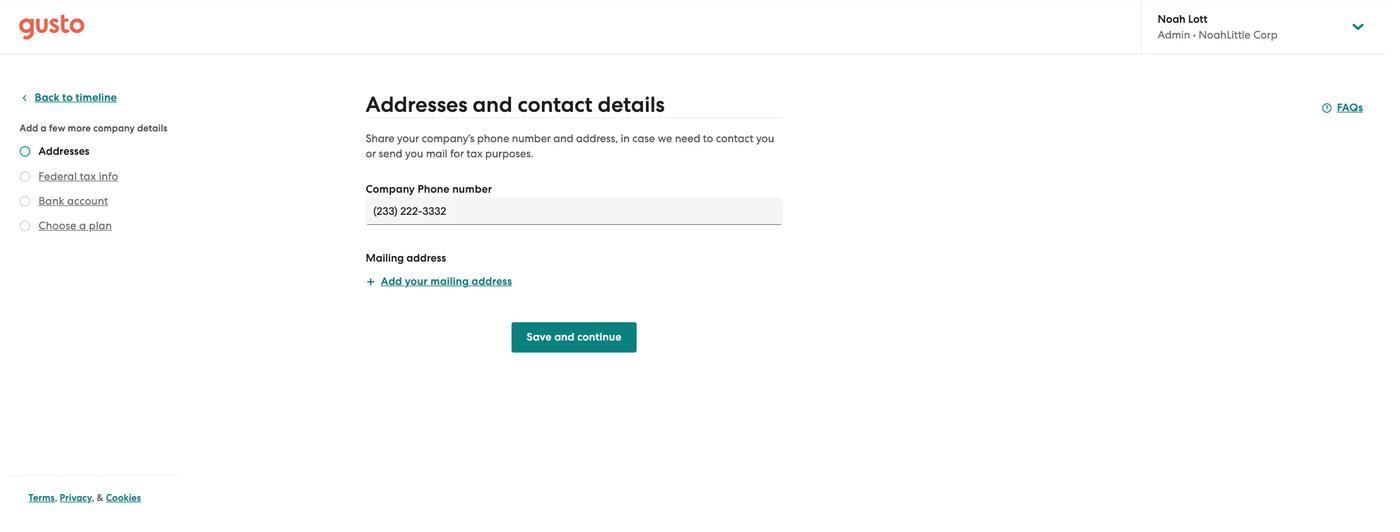 Task type: vqa. For each thing, say whether or not it's contained in the screenshot.
your
yes



Task type: describe. For each thing, give the bounding box(es) containing it.
plan
[[89, 219, 112, 232]]

2 , from the left
[[92, 492, 94, 504]]

send
[[379, 147, 403, 160]]

Company Phone number telephone field
[[366, 197, 783, 225]]

mail
[[426, 147, 448, 160]]

need
[[675, 132, 701, 145]]

save
[[527, 330, 552, 344]]

bank account button
[[39, 193, 108, 209]]

1 check image from the top
[[20, 146, 30, 157]]

terms
[[28, 492, 55, 504]]

case
[[633, 132, 655, 145]]

bank
[[39, 195, 64, 207]]

back
[[35, 91, 60, 104]]

noah lott admin • noahlittle corp
[[1158, 13, 1278, 41]]

corp
[[1254, 28, 1278, 41]]

terms link
[[28, 492, 55, 504]]

save and continue
[[527, 330, 622, 344]]

to inside button
[[62, 91, 73, 104]]

phone
[[477, 132, 509, 145]]

your for share
[[397, 132, 419, 145]]

check image for choose
[[20, 221, 30, 231]]

info
[[99, 170, 118, 183]]

•
[[1193, 28, 1197, 41]]

cookies
[[106, 492, 141, 504]]

phone
[[418, 183, 450, 196]]

add your mailing address
[[381, 275, 512, 288]]

addresses and contact details
[[366, 92, 665, 118]]

add for add a few more company details
[[20, 123, 38, 134]]

account
[[67, 195, 108, 207]]

0 horizontal spatial contact
[[518, 92, 593, 118]]

admin
[[1158, 28, 1191, 41]]



Task type: locate. For each thing, give the bounding box(es) containing it.
company phone number
[[366, 183, 492, 196]]

0 horizontal spatial addresses
[[39, 145, 89, 158]]

addresses inside list
[[39, 145, 89, 158]]

company
[[93, 123, 135, 134]]

tax inside button
[[80, 170, 96, 183]]

1 horizontal spatial contact
[[716, 132, 754, 145]]

number right phone
[[453, 183, 492, 196]]

to
[[62, 91, 73, 104], [703, 132, 714, 145]]

choose a plan button
[[39, 218, 112, 233]]

addresses list
[[20, 145, 175, 236]]

privacy link
[[60, 492, 92, 504]]

a left few
[[41, 123, 47, 134]]

0 vertical spatial to
[[62, 91, 73, 104]]

and up phone
[[473, 92, 513, 118]]

check image
[[20, 196, 30, 207], [20, 221, 30, 231]]

1 vertical spatial tax
[[80, 170, 96, 183]]

share
[[366, 132, 395, 145]]

0 horizontal spatial number
[[453, 183, 492, 196]]

1 horizontal spatial tax
[[467, 147, 483, 160]]

terms , privacy , & cookies
[[28, 492, 141, 504]]

0 horizontal spatial ,
[[55, 492, 57, 504]]

1 horizontal spatial address
[[472, 275, 512, 288]]

1 horizontal spatial you
[[757, 132, 775, 145]]

contact right the need
[[716, 132, 754, 145]]

noahlittle
[[1199, 28, 1251, 41]]

0 horizontal spatial you
[[405, 147, 423, 160]]

back to timeline
[[35, 91, 117, 104]]

tax
[[467, 147, 483, 160], [80, 170, 96, 183]]

address,
[[576, 132, 618, 145]]

1 vertical spatial a
[[79, 219, 86, 232]]

addresses for addresses
[[39, 145, 89, 158]]

0 vertical spatial and
[[473, 92, 513, 118]]

your down the mailing address
[[405, 275, 428, 288]]

0 vertical spatial details
[[598, 92, 665, 118]]

back to timeline button
[[20, 90, 117, 106]]

choose
[[39, 219, 76, 232]]

your for add
[[405, 275, 428, 288]]

1 vertical spatial addresses
[[39, 145, 89, 158]]

mailing address
[[366, 251, 446, 265]]

0 vertical spatial number
[[512, 132, 551, 145]]

0 horizontal spatial address
[[407, 251, 446, 265]]

0 vertical spatial check image
[[20, 146, 30, 157]]

tax inside share your company's phone number and address, in case we need to contact you or send you mail for tax purposes.
[[467, 147, 483, 160]]

mailing
[[366, 251, 404, 265]]

check image
[[20, 146, 30, 157], [20, 171, 30, 182]]

contact
[[518, 92, 593, 118], [716, 132, 754, 145]]

1 vertical spatial details
[[137, 123, 168, 134]]

1 vertical spatial check image
[[20, 221, 30, 231]]

tax left the info
[[80, 170, 96, 183]]

1 horizontal spatial ,
[[92, 492, 94, 504]]

details
[[598, 92, 665, 118], [137, 123, 168, 134]]

faqs
[[1338, 101, 1364, 114]]

timeline
[[76, 91, 117, 104]]

choose a plan
[[39, 219, 112, 232]]

and inside 'save and continue' button
[[555, 330, 575, 344]]

and right the save
[[555, 330, 575, 344]]

add left few
[[20, 123, 38, 134]]

details right company
[[137, 123, 168, 134]]

1 vertical spatial add
[[381, 275, 402, 288]]

0 vertical spatial add
[[20, 123, 38, 134]]

in
[[621, 132, 630, 145]]

and
[[473, 92, 513, 118], [554, 132, 574, 145], [555, 330, 575, 344]]

your inside share your company's phone number and address, in case we need to contact you or send you mail for tax purposes.
[[397, 132, 419, 145]]

,
[[55, 492, 57, 504], [92, 492, 94, 504]]

1 check image from the top
[[20, 196, 30, 207]]

privacy
[[60, 492, 92, 504]]

0 horizontal spatial tax
[[80, 170, 96, 183]]

, left 'privacy' link
[[55, 492, 57, 504]]

company
[[366, 183, 415, 196]]

1 vertical spatial address
[[472, 275, 512, 288]]

0 vertical spatial address
[[407, 251, 446, 265]]

a for add
[[41, 123, 47, 134]]

0 vertical spatial check image
[[20, 196, 30, 207]]

&
[[97, 492, 104, 504]]

your
[[397, 132, 419, 145], [405, 275, 428, 288]]

and left address,
[[554, 132, 574, 145]]

addresses for addresses and contact details
[[366, 92, 468, 118]]

tax right for
[[467, 147, 483, 160]]

0 horizontal spatial to
[[62, 91, 73, 104]]

number up purposes.
[[512, 132, 551, 145]]

1 , from the left
[[55, 492, 57, 504]]

a left plan
[[79, 219, 86, 232]]

continue
[[577, 330, 622, 344]]

check image left bank
[[20, 196, 30, 207]]

a inside button
[[79, 219, 86, 232]]

add down mailing
[[381, 275, 402, 288]]

home image
[[19, 14, 85, 39]]

and inside share your company's phone number and address, in case we need to contact you or send you mail for tax purposes.
[[554, 132, 574, 145]]

for
[[450, 147, 464, 160]]

1 horizontal spatial a
[[79, 219, 86, 232]]

2 check image from the top
[[20, 171, 30, 182]]

add for add your mailing address
[[381, 275, 402, 288]]

0 vertical spatial addresses
[[366, 92, 468, 118]]

we
[[658, 132, 673, 145]]

save and continue button
[[512, 322, 637, 353]]

0 vertical spatial you
[[757, 132, 775, 145]]

or
[[366, 147, 376, 160]]

number
[[512, 132, 551, 145], [453, 183, 492, 196]]

contact up share your company's phone number and address, in case we need to contact you or send you mail for tax purposes.
[[518, 92, 593, 118]]

your up send
[[397, 132, 419, 145]]

purposes.
[[485, 147, 534, 160]]

addresses
[[366, 92, 468, 118], [39, 145, 89, 158]]

contact inside share your company's phone number and address, in case we need to contact you or send you mail for tax purposes.
[[716, 132, 754, 145]]

company's
[[422, 132, 475, 145]]

1 vertical spatial you
[[405, 147, 423, 160]]

1 vertical spatial and
[[554, 132, 574, 145]]

details up in at the left top
[[598, 92, 665, 118]]

few
[[49, 123, 65, 134]]

address up add your mailing address
[[407, 251, 446, 265]]

add
[[20, 123, 38, 134], [381, 275, 402, 288]]

address right mailing
[[472, 275, 512, 288]]

0 horizontal spatial details
[[137, 123, 168, 134]]

number inside share your company's phone number and address, in case we need to contact you or send you mail for tax purposes.
[[512, 132, 551, 145]]

to inside share your company's phone number and address, in case we need to contact you or send you mail for tax purposes.
[[703, 132, 714, 145]]

federal
[[39, 170, 77, 183]]

2 check image from the top
[[20, 221, 30, 231]]

addresses up company's at the left of the page
[[366, 92, 468, 118]]

1 vertical spatial to
[[703, 132, 714, 145]]

lott
[[1189, 13, 1208, 26]]

0 vertical spatial your
[[397, 132, 419, 145]]

you
[[757, 132, 775, 145], [405, 147, 423, 160]]

1 horizontal spatial add
[[381, 275, 402, 288]]

noah
[[1158, 13, 1186, 26]]

0 vertical spatial tax
[[467, 147, 483, 160]]

2 vertical spatial and
[[555, 330, 575, 344]]

add a few more company details
[[20, 123, 168, 134]]

mailing
[[431, 275, 469, 288]]

address
[[407, 251, 446, 265], [472, 275, 512, 288]]

more
[[68, 123, 91, 134]]

0 horizontal spatial a
[[41, 123, 47, 134]]

a for choose
[[79, 219, 86, 232]]

and for save
[[555, 330, 575, 344]]

to right the need
[[703, 132, 714, 145]]

1 horizontal spatial addresses
[[366, 92, 468, 118]]

check image for bank
[[20, 196, 30, 207]]

1 vertical spatial your
[[405, 275, 428, 288]]

1 horizontal spatial details
[[598, 92, 665, 118]]

bank account
[[39, 195, 108, 207]]

addresses down few
[[39, 145, 89, 158]]

faqs button
[[1322, 100, 1364, 116]]

0 vertical spatial a
[[41, 123, 47, 134]]

1 horizontal spatial to
[[703, 132, 714, 145]]

1 vertical spatial contact
[[716, 132, 754, 145]]

0 horizontal spatial add
[[20, 123, 38, 134]]

check image left the choose
[[20, 221, 30, 231]]

cookies button
[[106, 490, 141, 505]]

1 vertical spatial number
[[453, 183, 492, 196]]

1 horizontal spatial number
[[512, 132, 551, 145]]

a
[[41, 123, 47, 134], [79, 219, 86, 232]]

and for addresses
[[473, 92, 513, 118]]

, left &
[[92, 492, 94, 504]]

0 vertical spatial contact
[[518, 92, 593, 118]]

1 vertical spatial check image
[[20, 171, 30, 182]]

to right back
[[62, 91, 73, 104]]

federal tax info
[[39, 170, 118, 183]]

share your company's phone number and address, in case we need to contact you or send you mail for tax purposes.
[[366, 132, 775, 160]]

federal tax info button
[[39, 169, 118, 184]]



